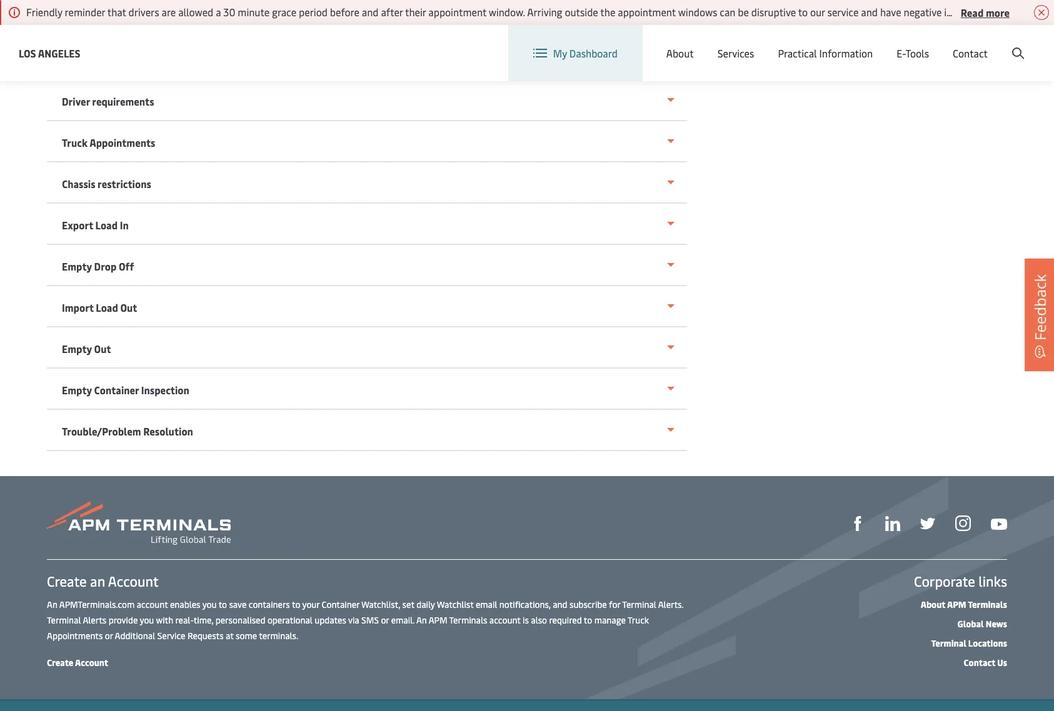 Task type: locate. For each thing, give the bounding box(es) containing it.
appointments
[[90, 136, 155, 149], [47, 630, 103, 642]]

appointment right the
[[618, 5, 676, 19]]

empty down empty out
[[62, 383, 92, 397]]

2 vertical spatial account
[[75, 657, 108, 669]]

0 horizontal spatial and
[[362, 5, 379, 19]]

2 vertical spatial terminal
[[931, 638, 967, 650]]

switch location
[[702, 36, 773, 50]]

youtube image
[[991, 519, 1008, 530]]

2 horizontal spatial terminal
[[931, 638, 967, 650]]

1 horizontal spatial terminals
[[968, 599, 1008, 611]]

a left 30
[[216, 5, 221, 19]]

read more
[[961, 5, 1010, 19]]

0 horizontal spatial about
[[667, 46, 694, 60]]

0 vertical spatial appointments
[[90, 136, 155, 149]]

2 a from the left
[[1051, 5, 1054, 19]]

to left our
[[798, 5, 808, 19]]

read
[[961, 5, 984, 19]]

out down off
[[120, 301, 137, 315]]

1 horizontal spatial apm
[[947, 599, 967, 611]]

empty drop off
[[62, 260, 134, 273]]

appointments inside dropdown button
[[90, 136, 155, 149]]

1 vertical spatial account
[[490, 615, 521, 627]]

requests
[[188, 630, 224, 642]]

1 horizontal spatial about
[[921, 599, 946, 611]]

1 vertical spatial about
[[921, 599, 946, 611]]

watchlist,
[[362, 599, 400, 611]]

1 horizontal spatial a
[[1051, 5, 1054, 19]]

0 horizontal spatial apm
[[429, 615, 447, 627]]

my dashboard
[[553, 46, 618, 60]]

appointments down alerts
[[47, 630, 103, 642]]

and left after
[[362, 5, 379, 19]]

account down more
[[994, 37, 1031, 50]]

import load out button
[[47, 286, 687, 328]]

load right the import
[[96, 301, 118, 315]]

load for import
[[96, 301, 118, 315]]

chassis restrictions
[[62, 177, 151, 191]]

to down 'subscribe'
[[584, 615, 592, 627]]

window.
[[489, 5, 525, 19]]

global menu button
[[786, 25, 883, 62]]

a
[[216, 5, 221, 19], [1051, 5, 1054, 19]]

contact
[[953, 46, 988, 60], [964, 657, 996, 669]]

0 vertical spatial load
[[95, 218, 118, 232]]

dashboard
[[570, 46, 618, 60]]

apm
[[947, 599, 967, 611], [429, 615, 447, 627]]

empty container inspection
[[62, 383, 189, 397]]

global news link
[[958, 619, 1008, 630]]

menu
[[845, 37, 870, 50]]

inspection
[[141, 383, 189, 397]]

export load in
[[62, 218, 129, 232]]

create account link
[[47, 657, 108, 669]]

2 horizontal spatial and
[[861, 5, 878, 19]]

truck right manage
[[628, 615, 649, 627]]

information
[[820, 46, 873, 60]]

container inside an apmterminals.com account enables you to save containers to your container watchlist, set daily watchlist email notifications, and subscribe for terminal alerts. terminal alerts provide you with real-time, personalised operational updates via sms or email. an apm terminals account is also required to manage truck appointments or additional service requests at some terminals.
[[322, 599, 360, 611]]

empty out
[[62, 342, 111, 356]]

1 horizontal spatial truck
[[628, 615, 649, 627]]

via
[[348, 615, 359, 627]]

1 empty from the top
[[62, 260, 92, 273]]

0 vertical spatial empty
[[62, 260, 92, 273]]

trouble/problem
[[62, 425, 141, 438]]

apmt footer logo image
[[47, 502, 231, 545]]

create for create account
[[47, 657, 73, 669]]

0 horizontal spatial drivers
[[129, 5, 159, 19]]

services
[[718, 46, 754, 60]]

container up trouble/problem resolution at the left of page
[[94, 383, 139, 397]]

apm down corporate links
[[947, 599, 967, 611]]

0 horizontal spatial global
[[813, 37, 842, 50]]

2 vertical spatial empty
[[62, 383, 92, 397]]

0 vertical spatial terminals
[[968, 599, 1008, 611]]

apm inside an apmterminals.com account enables you to save containers to your container watchlist, set daily watchlist email notifications, and subscribe for terminal alerts. terminal alerts provide you with real-time, personalised operational updates via sms or email. an apm terminals account is also required to manage truck appointments or additional service requests at some terminals.
[[429, 615, 447, 627]]

1 vertical spatial apm
[[429, 615, 447, 627]]

empty left 'drop'
[[62, 260, 92, 273]]

1 horizontal spatial account
[[490, 615, 521, 627]]

about left switch
[[667, 46, 694, 60]]

export
[[62, 218, 93, 232]]

an down daily
[[416, 615, 427, 627]]

account down alerts
[[75, 657, 108, 669]]

out down import load out
[[94, 342, 111, 356]]

and left have on the right top of page
[[861, 5, 878, 19]]

0 vertical spatial out
[[120, 301, 137, 315]]

a right close alert icon
[[1051, 5, 1054, 19]]

1 vertical spatial empty
[[62, 342, 92, 356]]

chassis
[[62, 177, 95, 191]]

account up with
[[137, 599, 168, 611]]

practical information
[[778, 46, 873, 60]]

0 vertical spatial global
[[813, 37, 842, 50]]

appointment right their
[[429, 5, 487, 19]]

an left apmterminals.com
[[47, 599, 57, 611]]

1 vertical spatial load
[[96, 301, 118, 315]]

1 horizontal spatial container
[[322, 599, 360, 611]]

can
[[720, 5, 736, 19]]

0 vertical spatial create
[[963, 37, 992, 50]]

feedback button
[[1025, 259, 1054, 371]]

an
[[90, 572, 105, 591]]

1 horizontal spatial global
[[958, 619, 984, 630]]

0 vertical spatial truck
[[62, 136, 88, 149]]

about down the corporate
[[921, 599, 946, 611]]

you up time,
[[202, 599, 217, 611]]

1 vertical spatial global
[[958, 619, 984, 630]]

0 horizontal spatial appointment
[[429, 5, 487, 19]]

some
[[236, 630, 257, 642]]

terminal locations
[[931, 638, 1008, 650]]

0 vertical spatial apm
[[947, 599, 967, 611]]

load left "in"
[[95, 218, 118, 232]]

1 vertical spatial contact
[[964, 657, 996, 669]]

0 horizontal spatial out
[[94, 342, 111, 356]]

1 horizontal spatial and
[[553, 599, 568, 611]]

appointments down requirements
[[90, 136, 155, 149]]

account left is
[[490, 615, 521, 627]]

1 vertical spatial truck
[[628, 615, 649, 627]]

off
[[119, 260, 134, 273]]

apm down daily
[[429, 615, 447, 627]]

required
[[549, 615, 582, 627]]

tools
[[906, 46, 929, 60]]

1 vertical spatial terminal
[[47, 615, 81, 627]]

2 drivers from the left
[[996, 5, 1027, 19]]

1 vertical spatial or
[[105, 630, 113, 642]]

1 vertical spatial container
[[322, 599, 360, 611]]

terminal locations link
[[931, 638, 1008, 650]]

0 horizontal spatial account
[[137, 599, 168, 611]]

trouble/problem resolution
[[62, 425, 193, 438]]

subscribe
[[570, 599, 607, 611]]

twitter image
[[921, 517, 936, 532]]

drop
[[94, 260, 117, 273]]

service
[[157, 630, 185, 642]]

0 vertical spatial you
[[202, 599, 217, 611]]

terminal down global news
[[931, 638, 967, 650]]

truck appointments button
[[47, 121, 687, 163]]

my
[[553, 46, 567, 60]]

1 horizontal spatial terminal
[[622, 599, 657, 611]]

1 horizontal spatial drivers
[[996, 5, 1027, 19]]

the
[[601, 5, 616, 19]]

create for create an account
[[47, 572, 87, 591]]

global for global menu
[[813, 37, 842, 50]]

1 horizontal spatial appointment
[[618, 5, 676, 19]]

or right sms
[[381, 615, 389, 627]]

terminal left alerts
[[47, 615, 81, 627]]

to
[[798, 5, 808, 19], [219, 599, 227, 611], [292, 599, 300, 611], [584, 615, 592, 627]]

terminals
[[968, 599, 1008, 611], [449, 615, 487, 627]]

container up the updates at bottom left
[[322, 599, 360, 611]]

1 drivers from the left
[[129, 5, 159, 19]]

login / create account
[[930, 37, 1031, 50]]

0 vertical spatial account
[[994, 37, 1031, 50]]

drivers right on
[[996, 5, 1027, 19]]

1 vertical spatial you
[[140, 615, 154, 627]]

feedback
[[1030, 274, 1051, 341]]

also
[[531, 615, 547, 627]]

0 vertical spatial about
[[667, 46, 694, 60]]

terminals down watchlist
[[449, 615, 487, 627]]

1 vertical spatial create
[[47, 572, 87, 591]]

instagram image
[[956, 516, 971, 532]]

you left with
[[140, 615, 154, 627]]

us
[[998, 657, 1008, 669]]

be
[[738, 5, 749, 19]]

global inside button
[[813, 37, 842, 50]]

1 vertical spatial terminals
[[449, 615, 487, 627]]

0 horizontal spatial terminals
[[449, 615, 487, 627]]

1 horizontal spatial out
[[120, 301, 137, 315]]

on
[[983, 5, 994, 19]]

global for global news
[[958, 619, 984, 630]]

updates
[[315, 615, 346, 627]]

empty down the import
[[62, 342, 92, 356]]

0 horizontal spatial truck
[[62, 136, 88, 149]]

0 vertical spatial or
[[381, 615, 389, 627]]

2 vertical spatial create
[[47, 657, 73, 669]]

time,
[[194, 615, 213, 627]]

0 vertical spatial contact
[[953, 46, 988, 60]]

0 horizontal spatial a
[[216, 5, 221, 19]]

2 empty from the top
[[62, 342, 92, 356]]

1 horizontal spatial an
[[416, 615, 427, 627]]

an
[[47, 599, 57, 611], [416, 615, 427, 627]]

0 horizontal spatial an
[[47, 599, 57, 611]]

drivers left are
[[129, 5, 159, 19]]

or down alerts
[[105, 630, 113, 642]]

1 horizontal spatial or
[[381, 615, 389, 627]]

0 horizontal spatial or
[[105, 630, 113, 642]]

facebook image
[[851, 517, 866, 532]]

import
[[62, 301, 94, 315]]

1 vertical spatial appointments
[[47, 630, 103, 642]]

0 vertical spatial container
[[94, 383, 139, 397]]

terminals up global news link
[[968, 599, 1008, 611]]

terminal right for
[[622, 599, 657, 611]]

in
[[120, 218, 129, 232]]

with
[[156, 615, 173, 627]]

close alert image
[[1034, 5, 1049, 20]]

e-tools button
[[897, 25, 929, 81]]

account
[[994, 37, 1031, 50], [108, 572, 159, 591], [75, 657, 108, 669]]

about for about apm terminals
[[921, 599, 946, 611]]

account right an
[[108, 572, 159, 591]]

0 vertical spatial an
[[47, 599, 57, 611]]

empty for empty container inspection
[[62, 383, 92, 397]]

provide
[[109, 615, 138, 627]]

for
[[609, 599, 621, 611]]

practical information button
[[778, 25, 873, 81]]

shape link
[[851, 515, 866, 532]]

out
[[120, 301, 137, 315], [94, 342, 111, 356]]

login / create account link
[[906, 25, 1031, 62]]

truck down driver
[[62, 136, 88, 149]]

terminals.
[[259, 630, 298, 642]]

0 horizontal spatial you
[[140, 615, 154, 627]]

and up required
[[553, 599, 568, 611]]

empty for empty out
[[62, 342, 92, 356]]

3 empty from the top
[[62, 383, 92, 397]]

0 horizontal spatial container
[[94, 383, 139, 397]]

and
[[362, 5, 379, 19], [861, 5, 878, 19], [553, 599, 568, 611]]

instagram link
[[956, 515, 971, 532]]

enables
[[170, 599, 200, 611]]

contact for contact us
[[964, 657, 996, 669]]

global menu
[[813, 37, 870, 50]]

terminals inside an apmterminals.com account enables you to save containers to your container watchlist, set daily watchlist email notifications, and subscribe for terminal alerts. terminal alerts provide you with real-time, personalised operational updates via sms or email. an apm terminals account is also required to manage truck appointments or additional service requests at some terminals.
[[449, 615, 487, 627]]

contact button
[[953, 25, 988, 81]]



Task type: describe. For each thing, give the bounding box(es) containing it.
fill 44 link
[[921, 515, 936, 532]]

an apmterminals.com account enables you to save containers to your container watchlist, set daily watchlist email notifications, and subscribe for terminal alerts. terminal alerts provide you with real-time, personalised operational updates via sms or email. an apm terminals account is also required to manage truck appointments or additional service requests at some terminals.
[[47, 599, 684, 642]]

alerts.
[[658, 599, 684, 611]]

1 vertical spatial out
[[94, 342, 111, 356]]

0 vertical spatial account
[[137, 599, 168, 611]]

sms
[[361, 615, 379, 627]]

driver
[[62, 94, 90, 108]]

1 horizontal spatial you
[[202, 599, 217, 611]]

truck inside an apmterminals.com account enables you to save containers to your container watchlist, set daily watchlist email notifications, and subscribe for terminal alerts. terminal alerts provide you with real-time, personalised operational updates via sms or email. an apm terminals account is also required to manage truck appointments or additional service requests at some terminals.
[[628, 615, 649, 627]]

truck appointments
[[62, 136, 155, 149]]

corporate
[[914, 572, 976, 591]]

you tube link
[[991, 516, 1008, 531]]

empty drop off button
[[47, 245, 687, 286]]

export load in button
[[47, 204, 687, 245]]

los
[[19, 46, 36, 60]]

windows
[[678, 5, 718, 19]]

their
[[405, 5, 426, 19]]

import load out
[[62, 301, 137, 315]]

practical
[[778, 46, 817, 60]]

truck inside truck appointments dropdown button
[[62, 136, 88, 149]]

linkedin__x28_alt_x29__3_ link
[[886, 515, 901, 532]]

e-
[[897, 46, 906, 60]]

trouble/problem resolution button
[[47, 410, 687, 452]]

contact us
[[964, 657, 1008, 669]]

appointments inside an apmterminals.com account enables you to save containers to your container watchlist, set daily watchlist email notifications, and subscribe for terminal alerts. terminal alerts provide you with real-time, personalised operational updates via sms or email. an apm terminals account is also required to manage truck appointments or additional service requests at some terminals.
[[47, 630, 103, 642]]

los angeles
[[19, 46, 80, 60]]

linkedin image
[[886, 517, 901, 532]]

that
[[107, 5, 126, 19]]

allowed
[[178, 5, 213, 19]]

who
[[1029, 5, 1048, 19]]

1 a from the left
[[216, 5, 221, 19]]

more
[[986, 5, 1010, 19]]

minute
[[238, 5, 270, 19]]

driver requirements button
[[47, 80, 687, 121]]

resolution
[[143, 425, 193, 438]]

chassis restrictions button
[[47, 163, 687, 204]]

/
[[956, 37, 960, 50]]

locations
[[969, 638, 1008, 650]]

news
[[986, 619, 1008, 630]]

and inside an apmterminals.com account enables you to save containers to your container watchlist, set daily watchlist email notifications, and subscribe for terminal alerts. terminal alerts provide you with real-time, personalised operational updates via sms or email. an apm terminals account is also required to manage truck appointments or additional service requests at some terminals.
[[553, 599, 568, 611]]

personalised
[[216, 615, 265, 627]]

at
[[226, 630, 234, 642]]

service
[[828, 5, 859, 19]]

to left your
[[292, 599, 300, 611]]

1 vertical spatial an
[[416, 615, 427, 627]]

email
[[476, 599, 497, 611]]

operational
[[268, 615, 313, 627]]

impacts
[[945, 5, 980, 19]]

friendly reminder that drivers are allowed a 30 minute grace period before and after their appointment window. arriving outside the appointment windows can be disruptive to our service and have negative impacts on drivers who a
[[26, 5, 1054, 19]]

disruptive
[[752, 5, 796, 19]]

about for about
[[667, 46, 694, 60]]

my dashboard button
[[533, 25, 618, 81]]

contact for contact
[[953, 46, 988, 60]]

requirements
[[92, 94, 154, 108]]

restrictions
[[98, 177, 151, 191]]

apmterminals.com
[[59, 599, 135, 611]]

empty out button
[[47, 328, 687, 369]]

arriving
[[527, 5, 563, 19]]

about apm terminals link
[[921, 599, 1008, 611]]

account inside login / create account link
[[994, 37, 1031, 50]]

to left save
[[219, 599, 227, 611]]

1 appointment from the left
[[429, 5, 487, 19]]

1 vertical spatial account
[[108, 572, 159, 591]]

login
[[930, 37, 954, 50]]

corporate links
[[914, 572, 1008, 591]]

outside
[[565, 5, 598, 19]]

read more button
[[961, 4, 1010, 20]]

empty for empty drop off
[[62, 260, 92, 273]]

load for export
[[95, 218, 118, 232]]

empty container inspection button
[[47, 369, 687, 410]]

global news
[[958, 619, 1008, 630]]

alerts
[[83, 615, 106, 627]]

e-tools
[[897, 46, 929, 60]]

2 appointment from the left
[[618, 5, 676, 19]]

los angeles link
[[19, 45, 80, 61]]

services button
[[718, 25, 754, 81]]

have
[[881, 5, 902, 19]]

daily
[[417, 599, 435, 611]]

0 vertical spatial terminal
[[622, 599, 657, 611]]

save
[[229, 599, 247, 611]]

manage
[[595, 615, 626, 627]]

negative
[[904, 5, 942, 19]]

0 horizontal spatial terminal
[[47, 615, 81, 627]]

create an account
[[47, 572, 159, 591]]

container inside dropdown button
[[94, 383, 139, 397]]

real-
[[175, 615, 194, 627]]

email.
[[391, 615, 415, 627]]

friendly
[[26, 5, 62, 19]]

notifications,
[[500, 599, 551, 611]]

links
[[979, 572, 1008, 591]]



Task type: vqa. For each thing, say whether or not it's contained in the screenshot.
Connectivity
no



